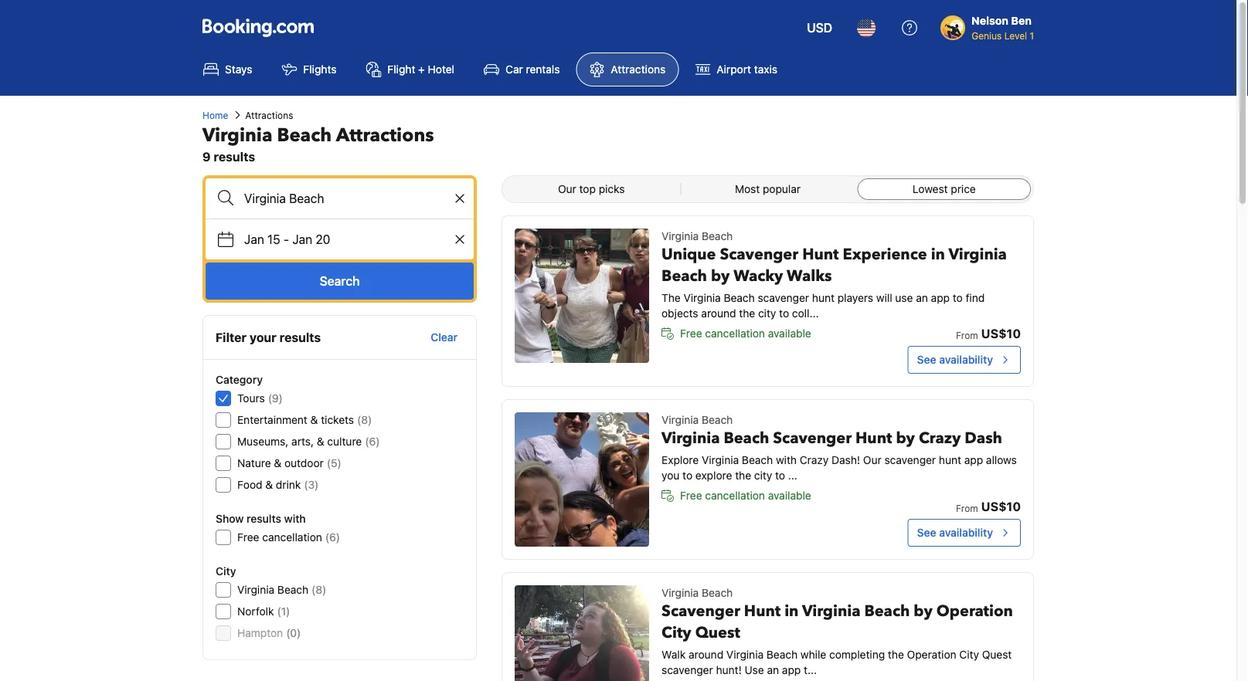 Task type: vqa. For each thing, say whether or not it's contained in the screenshot.
app to the middle
yes



Task type: locate. For each thing, give the bounding box(es) containing it.
jan left 15
[[244, 232, 264, 247]]

1 vertical spatial operation
[[907, 649, 957, 662]]

coll...
[[792, 307, 819, 320]]

beach inside the virginia beach attractions 9 results
[[277, 123, 332, 148]]

scavenger up coll...
[[758, 292, 809, 305]]

in inside the virginia beach scavenger hunt in virginia beach by operation city quest walk around virginia beach while completing the operation city quest scavenger hunt! use an app t...
[[785, 601, 799, 623]]

2 free cancellation available from the top
[[680, 490, 812, 502]]

available down coll...
[[768, 327, 812, 340]]

city down wacky
[[758, 307, 776, 320]]

0 horizontal spatial our
[[558, 183, 577, 196]]

0 horizontal spatial scavenger
[[662, 664, 713, 677]]

from for virginia beach scavenger hunt by crazy dash
[[956, 503, 978, 514]]

1 see availability from the top
[[917, 354, 993, 366]]

the
[[739, 307, 755, 320], [735, 470, 751, 482], [888, 649, 904, 662]]

cancellation for virginia
[[705, 490, 765, 502]]

from us$10 for virginia beach scavenger hunt by crazy dash
[[956, 500, 1021, 514]]

0 vertical spatial city
[[758, 307, 776, 320]]

walk
[[662, 649, 686, 662]]

hampton
[[237, 627, 283, 640]]

app left find on the top right of page
[[931, 292, 950, 305]]

scavenger down walk
[[662, 664, 713, 677]]

see for by
[[917, 527, 937, 540]]

1 vertical spatial attractions
[[245, 110, 293, 121]]

with up ...
[[776, 454, 797, 467]]

0 horizontal spatial jan
[[244, 232, 264, 247]]

free cancellation available down explore
[[680, 490, 812, 502]]

with
[[776, 454, 797, 467], [284, 513, 306, 526]]

0 vertical spatial hunt
[[803, 244, 839, 266]]

0 vertical spatial cancellation
[[705, 327, 765, 340]]

free cancellation (6)
[[237, 531, 340, 544]]

1 horizontal spatial quest
[[982, 649, 1012, 662]]

scavenger up walk
[[662, 601, 740, 623]]

scavenger inside the virginia beach scavenger hunt in virginia beach by operation city quest walk around virginia beach while completing the operation city quest scavenger hunt! use an app t...
[[662, 664, 713, 677]]

1 horizontal spatial hunt
[[939, 454, 962, 467]]

0 vertical spatial app
[[931, 292, 950, 305]]

1 horizontal spatial hunt
[[803, 244, 839, 266]]

free cancellation available
[[680, 327, 812, 340], [680, 490, 812, 502]]

free down explore
[[680, 490, 702, 502]]

1 vertical spatial by
[[896, 428, 915, 450]]

(6)
[[365, 436, 380, 448], [325, 531, 340, 544]]

1 horizontal spatial jan
[[292, 232, 312, 247]]

1 horizontal spatial app
[[931, 292, 950, 305]]

crazy left the dash!
[[800, 454, 829, 467]]

scavenger up the dash!
[[773, 428, 852, 450]]

1 horizontal spatial with
[[776, 454, 797, 467]]

1 vertical spatial see availability
[[917, 527, 993, 540]]

(8) down the free cancellation (6)
[[312, 584, 327, 597]]

from us$10
[[956, 327, 1021, 341], [956, 500, 1021, 514]]

while
[[801, 649, 827, 662]]

free cancellation available for wacky
[[680, 327, 812, 340]]

& up "food & drink (3)"
[[274, 457, 282, 470]]

1 vertical spatial with
[[284, 513, 306, 526]]

our inside virginia beach virginia beach scavenger hunt by crazy dash explore virginia beach with crazy dash! our scavenger hunt app allows you to explore the city to ...
[[863, 454, 882, 467]]

hunt left allows
[[939, 454, 962, 467]]

1 horizontal spatial an
[[916, 292, 928, 305]]

2 availability from the top
[[939, 527, 993, 540]]

around up the "hunt!"
[[689, 649, 724, 662]]

city inside virginia beach virginia beach scavenger hunt by crazy dash explore virginia beach with crazy dash! our scavenger hunt app allows you to explore the city to ...
[[754, 470, 772, 482]]

0 vertical spatial us$10
[[982, 327, 1021, 341]]

15
[[267, 232, 280, 247]]

the down wacky
[[739, 307, 755, 320]]

0 vertical spatial free
[[680, 327, 702, 340]]

0 horizontal spatial (8)
[[312, 584, 327, 597]]

0 vertical spatial scavenger
[[720, 244, 799, 266]]

2 horizontal spatial hunt
[[856, 428, 892, 450]]

1 available from the top
[[768, 327, 812, 340]]

available for walks
[[768, 327, 812, 340]]

flight + hotel
[[388, 63, 455, 76]]

hunt inside the virginia beach scavenger hunt in virginia beach by operation city quest walk around virginia beach while completing the operation city quest scavenger hunt! use an app t...
[[744, 601, 781, 623]]

1 vertical spatial see
[[917, 527, 937, 540]]

entertainment
[[237, 414, 308, 427]]

0 vertical spatial free cancellation available
[[680, 327, 812, 340]]

2 horizontal spatial city
[[960, 649, 979, 662]]

2 vertical spatial free
[[237, 531, 259, 544]]

0 horizontal spatial in
[[785, 601, 799, 623]]

(6) up virginia beach (8)
[[325, 531, 340, 544]]

cancellation
[[705, 327, 765, 340], [705, 490, 765, 502], [262, 531, 322, 544]]

your account menu nelson ben genius level 1 element
[[941, 7, 1041, 43]]

0 vertical spatial our
[[558, 183, 577, 196]]

1 availability from the top
[[939, 354, 993, 366]]

1 vertical spatial results
[[280, 330, 321, 345]]

results right your
[[280, 330, 321, 345]]

see availability
[[917, 354, 993, 366], [917, 527, 993, 540]]

0 vertical spatial around
[[701, 307, 736, 320]]

1 horizontal spatial crazy
[[919, 428, 961, 450]]

free down the "objects"
[[680, 327, 702, 340]]

20
[[316, 232, 330, 247]]

see availability for virginia
[[917, 354, 993, 366]]

virginia beach scavenger hunt by crazy dash image
[[515, 413, 649, 547]]

0 vertical spatial scavenger
[[758, 292, 809, 305]]

(0)
[[286, 627, 301, 640]]

norfolk
[[237, 606, 274, 618]]

2 vertical spatial city
[[960, 649, 979, 662]]

picks
[[599, 183, 625, 196]]

0 vertical spatial by
[[711, 266, 730, 287]]

(8) right tickets
[[357, 414, 372, 427]]

experience
[[843, 244, 927, 266]]

us$10 down find on the top right of page
[[982, 327, 1021, 341]]

museums,
[[237, 436, 289, 448]]

jan right "-"
[[292, 232, 312, 247]]

from
[[956, 330, 978, 341], [956, 503, 978, 514]]

wacky
[[734, 266, 783, 287]]

results up the free cancellation (6)
[[247, 513, 281, 526]]

home link
[[203, 108, 228, 122]]

our right the dash!
[[863, 454, 882, 467]]

0 vertical spatial city
[[216, 565, 236, 578]]

to left ...
[[775, 470, 785, 482]]

our
[[558, 183, 577, 196], [863, 454, 882, 467]]

1 horizontal spatial (6)
[[365, 436, 380, 448]]

by inside virginia beach unique scavenger hunt experience in virginia beach by wacky walks the virginia beach scavenger hunt players will use an app to find objects around the city to coll...
[[711, 266, 730, 287]]

hunt
[[803, 244, 839, 266], [856, 428, 892, 450], [744, 601, 781, 623]]

2 available from the top
[[768, 490, 812, 502]]

2 horizontal spatial app
[[965, 454, 983, 467]]

see
[[917, 354, 937, 366], [917, 527, 937, 540]]

from down find on the top right of page
[[956, 330, 978, 341]]

0 vertical spatial operation
[[937, 601, 1013, 623]]

2 us$10 from the top
[[982, 500, 1021, 514]]

arts,
[[292, 436, 314, 448]]

0 vertical spatial in
[[931, 244, 945, 266]]

with inside virginia beach virginia beach scavenger hunt by crazy dash explore virginia beach with crazy dash! our scavenger hunt app allows you to explore the city to ...
[[776, 454, 797, 467]]

0 vertical spatial attractions
[[611, 63, 666, 76]]

2 from us$10 from the top
[[956, 500, 1021, 514]]

(6) right culture
[[365, 436, 380, 448]]

0 vertical spatial from
[[956, 330, 978, 341]]

from us$10 down allows
[[956, 500, 1021, 514]]

1 horizontal spatial (8)
[[357, 414, 372, 427]]

with up the free cancellation (6)
[[284, 513, 306, 526]]

1 vertical spatial scavenger
[[773, 428, 852, 450]]

1 vertical spatial availability
[[939, 527, 993, 540]]

0 vertical spatial (8)
[[357, 414, 372, 427]]

see availability for crazy
[[917, 527, 993, 540]]

availability for unique scavenger hunt experience in virginia beach by wacky walks
[[939, 354, 993, 366]]

results
[[214, 150, 255, 164], [280, 330, 321, 345], [247, 513, 281, 526]]

2 horizontal spatial scavenger
[[885, 454, 936, 467]]

our left top
[[558, 183, 577, 196]]

flight
[[388, 63, 415, 76]]

2 see availability from the top
[[917, 527, 993, 540]]

dash
[[965, 428, 1003, 450]]

1 vertical spatial scavenger
[[885, 454, 936, 467]]

home
[[203, 110, 228, 121]]

2 vertical spatial hunt
[[744, 601, 781, 623]]

1 vertical spatial hunt
[[856, 428, 892, 450]]

(8)
[[357, 414, 372, 427], [312, 584, 327, 597]]

0 horizontal spatial (6)
[[325, 531, 340, 544]]

clear
[[431, 331, 458, 344]]

-
[[284, 232, 289, 247]]

2 vertical spatial the
[[888, 649, 904, 662]]

us$10
[[982, 327, 1021, 341], [982, 500, 1021, 514]]

app inside the virginia beach scavenger hunt in virginia beach by operation city quest walk around virginia beach while completing the operation city quest scavenger hunt! use an app t...
[[782, 664, 801, 677]]

to right you on the bottom
[[683, 470, 693, 482]]

2 vertical spatial results
[[247, 513, 281, 526]]

virginia beach attractions 9 results
[[203, 123, 434, 164]]

0 horizontal spatial hunt
[[812, 292, 835, 305]]

0 vertical spatial with
[[776, 454, 797, 467]]

2 vertical spatial scavenger
[[662, 664, 713, 677]]

results right 9
[[214, 150, 255, 164]]

availability
[[939, 354, 993, 366], [939, 527, 993, 540]]

scavenger up wacky
[[720, 244, 799, 266]]

1 vertical spatial from us$10
[[956, 500, 1021, 514]]

0 vertical spatial hunt
[[812, 292, 835, 305]]

2 vertical spatial scavenger
[[662, 601, 740, 623]]

an
[[916, 292, 928, 305], [767, 664, 779, 677]]

free down show results with
[[237, 531, 259, 544]]

around
[[701, 307, 736, 320], [689, 649, 724, 662]]

1 vertical spatial in
[[785, 601, 799, 623]]

app left t... on the right of the page
[[782, 664, 801, 677]]

0 horizontal spatial attractions
[[245, 110, 293, 121]]

0 horizontal spatial crazy
[[800, 454, 829, 467]]

the right completing
[[888, 649, 904, 662]]

museums, arts, & culture (6)
[[237, 436, 380, 448]]

crazy
[[919, 428, 961, 450], [800, 454, 829, 467]]

0 vertical spatial availability
[[939, 354, 993, 366]]

available down ...
[[768, 490, 812, 502]]

1 us$10 from the top
[[982, 327, 1021, 341]]

hunt up use
[[744, 601, 781, 623]]

scavenger right the dash!
[[885, 454, 936, 467]]

stays link
[[190, 53, 265, 87]]

& up museums, arts, & culture (6)
[[311, 414, 318, 427]]

availability for virginia beach scavenger hunt by crazy dash
[[939, 527, 993, 540]]

beach
[[277, 123, 332, 148], [702, 230, 733, 243], [662, 266, 707, 287], [724, 292, 755, 305], [702, 414, 733, 427], [724, 428, 769, 450], [742, 454, 773, 467], [277, 584, 309, 597], [702, 587, 733, 600], [865, 601, 910, 623], [767, 649, 798, 662]]

around right the "objects"
[[701, 307, 736, 320]]

1 free cancellation available from the top
[[680, 327, 812, 340]]

0 vertical spatial crazy
[[919, 428, 961, 450]]

scavenger
[[758, 292, 809, 305], [885, 454, 936, 467], [662, 664, 713, 677]]

cancellation down wacky
[[705, 327, 765, 340]]

us$10 for virginia beach scavenger hunt by crazy dash
[[982, 500, 1021, 514]]

1 vertical spatial app
[[965, 454, 983, 467]]

the
[[662, 292, 681, 305]]

free cancellation available down wacky
[[680, 327, 812, 340]]

virginia beach (8)
[[237, 584, 327, 597]]

hunt up walks
[[803, 244, 839, 266]]

app
[[931, 292, 950, 305], [965, 454, 983, 467], [782, 664, 801, 677]]

virginia beach virginia beach scavenger hunt by crazy dash explore virginia beach with crazy dash! our scavenger hunt app allows you to explore the city to ...
[[662, 414, 1017, 482]]

&
[[311, 414, 318, 427], [317, 436, 324, 448], [274, 457, 282, 470], [265, 479, 273, 492]]

0 vertical spatial available
[[768, 327, 812, 340]]

(9)
[[268, 392, 283, 405]]

the right explore
[[735, 470, 751, 482]]

around inside virginia beach unique scavenger hunt experience in virginia beach by wacky walks the virginia beach scavenger hunt players will use an app to find objects around the city to coll...
[[701, 307, 736, 320]]

operation
[[937, 601, 1013, 623], [907, 649, 957, 662]]

airport
[[717, 63, 751, 76]]

1 from from the top
[[956, 330, 978, 341]]

hunt up coll...
[[812, 292, 835, 305]]

2 vertical spatial by
[[914, 601, 933, 623]]

& left drink
[[265, 479, 273, 492]]

0 horizontal spatial with
[[284, 513, 306, 526]]

city left ...
[[754, 470, 772, 482]]

0 horizontal spatial hunt
[[744, 601, 781, 623]]

1 see from the top
[[917, 354, 937, 366]]

1 vertical spatial hunt
[[939, 454, 962, 467]]

1 vertical spatial city
[[754, 470, 772, 482]]

1 horizontal spatial attractions
[[336, 123, 434, 148]]

from down the "dash"
[[956, 503, 978, 514]]

allows
[[986, 454, 1017, 467]]

0 vertical spatial (6)
[[365, 436, 380, 448]]

an inside virginia beach unique scavenger hunt experience in virginia beach by wacky walks the virginia beach scavenger hunt players will use an app to find objects around the city to coll...
[[916, 292, 928, 305]]

1 horizontal spatial in
[[931, 244, 945, 266]]

0 vertical spatial from us$10
[[956, 327, 1021, 341]]

0 horizontal spatial an
[[767, 664, 779, 677]]

1 vertical spatial around
[[689, 649, 724, 662]]

lowest
[[913, 183, 948, 196]]

to
[[953, 292, 963, 305], [779, 307, 789, 320], [683, 470, 693, 482], [775, 470, 785, 482]]

1 horizontal spatial our
[[863, 454, 882, 467]]

1 vertical spatial available
[[768, 490, 812, 502]]

crazy left the "dash"
[[919, 428, 961, 450]]

attractions inside the virginia beach attractions 9 results
[[336, 123, 434, 148]]

2 horizontal spatial attractions
[[611, 63, 666, 76]]

2 vertical spatial app
[[782, 664, 801, 677]]

cancellation down show results with
[[262, 531, 322, 544]]

price
[[951, 183, 976, 196]]

2 vertical spatial attractions
[[336, 123, 434, 148]]

2 see from the top
[[917, 527, 937, 540]]

in
[[931, 244, 945, 266], [785, 601, 799, 623]]

attractions inside attractions link
[[611, 63, 666, 76]]

hunt up the dash!
[[856, 428, 892, 450]]

tickets
[[321, 414, 354, 427]]

1 vertical spatial free
[[680, 490, 702, 502]]

city
[[758, 307, 776, 320], [754, 470, 772, 482]]

1 vertical spatial crazy
[[800, 454, 829, 467]]

1 vertical spatial quest
[[982, 649, 1012, 662]]

1 horizontal spatial scavenger
[[758, 292, 809, 305]]

us$10 down allows
[[982, 500, 1021, 514]]

car rentals
[[506, 63, 560, 76]]

1 vertical spatial the
[[735, 470, 751, 482]]

0 vertical spatial see availability
[[917, 354, 993, 366]]

1 vertical spatial an
[[767, 664, 779, 677]]

0 vertical spatial results
[[214, 150, 255, 164]]

available
[[768, 327, 812, 340], [768, 490, 812, 502]]

dash!
[[832, 454, 860, 467]]

from for unique scavenger hunt experience in virginia beach by wacky walks
[[956, 330, 978, 341]]

& for outdoor
[[274, 457, 282, 470]]

scavenger inside virginia beach unique scavenger hunt experience in virginia beach by wacky walks the virginia beach scavenger hunt players will use an app to find objects around the city to coll...
[[758, 292, 809, 305]]

2 from from the top
[[956, 503, 978, 514]]

1 vertical spatial (6)
[[325, 531, 340, 544]]

0 vertical spatial see
[[917, 354, 937, 366]]

1 vertical spatial our
[[863, 454, 882, 467]]

cancellation down explore
[[705, 490, 765, 502]]

unique scavenger hunt experience in virginia beach by wacky walks image
[[515, 229, 649, 363]]

flights link
[[269, 53, 350, 87]]

1 from us$10 from the top
[[956, 327, 1021, 341]]

app down the "dash"
[[965, 454, 983, 467]]

nature
[[237, 457, 271, 470]]

from us$10 down find on the top right of page
[[956, 327, 1021, 341]]

to left coll...
[[779, 307, 789, 320]]

0 vertical spatial an
[[916, 292, 928, 305]]



Task type: describe. For each thing, give the bounding box(es) containing it.
category
[[216, 374, 263, 387]]

filter your results
[[216, 330, 321, 345]]

hampton (0)
[[237, 627, 301, 640]]

find
[[966, 292, 985, 305]]

objects
[[662, 307, 699, 320]]

completing
[[830, 649, 885, 662]]

lowest price
[[913, 183, 976, 196]]

stays
[[225, 63, 252, 76]]

hunt inside virginia beach unique scavenger hunt experience in virginia beach by wacky walks the virginia beach scavenger hunt players will use an app to find objects around the city to coll...
[[803, 244, 839, 266]]

...
[[788, 470, 798, 482]]

hunt!
[[716, 664, 742, 677]]

nelson
[[972, 14, 1009, 27]]

(5)
[[327, 457, 341, 470]]

to left find on the top right of page
[[953, 292, 963, 305]]

see for in
[[917, 354, 937, 366]]

filter
[[216, 330, 247, 345]]

flights
[[303, 63, 337, 76]]

9
[[203, 150, 211, 164]]

& for drink
[[265, 479, 273, 492]]

the inside virginia beach virginia beach scavenger hunt by crazy dash explore virginia beach with crazy dash! our scavenger hunt app allows you to explore the city to ...
[[735, 470, 751, 482]]

norfolk (1)
[[237, 606, 290, 618]]

car rentals link
[[471, 53, 573, 87]]

& for tickets
[[311, 414, 318, 427]]

level
[[1005, 30, 1027, 41]]

hotel
[[428, 63, 455, 76]]

scavenger inside virginia beach virginia beach scavenger hunt by crazy dash explore virginia beach with crazy dash! our scavenger hunt app allows you to explore the city to ...
[[773, 428, 852, 450]]

nelson ben genius level 1
[[972, 14, 1034, 41]]

nature & outdoor (5)
[[237, 457, 341, 470]]

usd button
[[798, 9, 842, 46]]

explore
[[662, 454, 699, 467]]

your
[[250, 330, 277, 345]]

rentals
[[526, 63, 560, 76]]

1
[[1030, 30, 1034, 41]]

+
[[418, 63, 425, 76]]

(1)
[[277, 606, 290, 618]]

airport taxis
[[717, 63, 778, 76]]

t...
[[804, 664, 817, 677]]

jan 15 - jan 20
[[244, 232, 330, 247]]

Where are you going? search field
[[206, 179, 474, 219]]

in inside virginia beach unique scavenger hunt experience in virginia beach by wacky walks the virginia beach scavenger hunt players will use an app to find objects around the city to coll...
[[931, 244, 945, 266]]

food & drink (3)
[[237, 479, 319, 492]]

cancellation for wacky
[[705, 327, 765, 340]]

ben
[[1011, 14, 1032, 27]]

drink
[[276, 479, 301, 492]]

app inside virginia beach virginia beach scavenger hunt by crazy dash explore virginia beach with crazy dash! our scavenger hunt app allows you to explore the city to ...
[[965, 454, 983, 467]]

from us$10 for unique scavenger hunt experience in virginia beach by wacky walks
[[956, 327, 1021, 341]]

app inside virginia beach unique scavenger hunt experience in virginia beach by wacky walks the virginia beach scavenger hunt players will use an app to find objects around the city to coll...
[[931, 292, 950, 305]]

virginia beach unique scavenger hunt experience in virginia beach by wacky walks the virginia beach scavenger hunt players will use an app to find objects around the city to coll...
[[662, 230, 1007, 320]]

hunt inside virginia beach virginia beach scavenger hunt by crazy dash explore virginia beach with crazy dash! our scavenger hunt app allows you to explore the city to ...
[[939, 454, 962, 467]]

scavenger hunt in virginia beach by operation city quest image
[[515, 586, 649, 682]]

you
[[662, 470, 680, 482]]

food
[[237, 479, 262, 492]]

results inside the virginia beach attractions 9 results
[[214, 150, 255, 164]]

1 horizontal spatial city
[[662, 623, 692, 644]]

an inside the virginia beach scavenger hunt in virginia beach by operation city quest walk around virginia beach while completing the operation city quest scavenger hunt! use an app t...
[[767, 664, 779, 677]]

1 vertical spatial (8)
[[312, 584, 327, 597]]

players
[[838, 292, 874, 305]]

search button
[[206, 263, 474, 300]]

show results with
[[216, 513, 306, 526]]

scavenger inside virginia beach virginia beach scavenger hunt by crazy dash explore virginia beach with crazy dash! our scavenger hunt app allows you to explore the city to ...
[[885, 454, 936, 467]]

car
[[506, 63, 523, 76]]

booking.com image
[[203, 19, 314, 37]]

free cancellation available for virginia
[[680, 490, 812, 502]]

virginia beach scavenger hunt in virginia beach by operation city quest walk around virginia beach while completing the operation city quest scavenger hunt! use an app t...
[[662, 587, 1013, 677]]

free for by
[[680, 327, 702, 340]]

unique
[[662, 244, 716, 266]]

search
[[320, 274, 360, 289]]

most popular
[[735, 183, 801, 196]]

hunt inside virginia beach virginia beach scavenger hunt by crazy dash explore virginia beach with crazy dash! our scavenger hunt app allows you to explore the city to ...
[[856, 428, 892, 450]]

explore
[[696, 470, 732, 482]]

hunt inside virginia beach unique scavenger hunt experience in virginia beach by wacky walks the virginia beach scavenger hunt players will use an app to find objects around the city to coll...
[[812, 292, 835, 305]]

(3)
[[304, 479, 319, 492]]

popular
[[763, 183, 801, 196]]

the inside the virginia beach scavenger hunt in virginia beach by operation city quest walk around virginia beach while completing the operation city quest scavenger hunt! use an app t...
[[888, 649, 904, 662]]

use
[[745, 664, 764, 677]]

2 vertical spatial cancellation
[[262, 531, 322, 544]]

available for beach
[[768, 490, 812, 502]]

free for explore
[[680, 490, 702, 502]]

tours
[[237, 392, 265, 405]]

virginia inside the virginia beach attractions 9 results
[[203, 123, 272, 148]]

0 vertical spatial quest
[[696, 623, 741, 644]]

most
[[735, 183, 760, 196]]

tours (9)
[[237, 392, 283, 405]]

scavenger inside virginia beach unique scavenger hunt experience in virginia beach by wacky walks the virginia beach scavenger hunt players will use an app to find objects around the city to coll...
[[720, 244, 799, 266]]

clear button
[[425, 324, 464, 352]]

the inside virginia beach unique scavenger hunt experience in virginia beach by wacky walks the virginia beach scavenger hunt players will use an app to find objects around the city to coll...
[[739, 307, 755, 320]]

by inside the virginia beach scavenger hunt in virginia beach by operation city quest walk around virginia beach while completing the operation city quest scavenger hunt! use an app t...
[[914, 601, 933, 623]]

city inside virginia beach unique scavenger hunt experience in virginia beach by wacky walks the virginia beach scavenger hunt players will use an app to find objects around the city to coll...
[[758, 307, 776, 320]]

taxis
[[754, 63, 778, 76]]

entertainment & tickets (8)
[[237, 414, 372, 427]]

walks
[[787, 266, 832, 287]]

culture
[[327, 436, 362, 448]]

genius
[[972, 30, 1002, 41]]

flight + hotel link
[[353, 53, 468, 87]]

use
[[896, 292, 913, 305]]

usd
[[807, 20, 833, 35]]

2 jan from the left
[[292, 232, 312, 247]]

scavenger inside the virginia beach scavenger hunt in virginia beach by operation city quest walk around virginia beach while completing the operation city quest scavenger hunt! use an app t...
[[662, 601, 740, 623]]

will
[[877, 292, 893, 305]]

around inside the virginia beach scavenger hunt in virginia beach by operation city quest walk around virginia beach while completing the operation city quest scavenger hunt! use an app t...
[[689, 649, 724, 662]]

attractions link
[[576, 53, 679, 87]]

show
[[216, 513, 244, 526]]

1 jan from the left
[[244, 232, 264, 247]]

by inside virginia beach virginia beach scavenger hunt by crazy dash explore virginia beach with crazy dash! our scavenger hunt app allows you to explore the city to ...
[[896, 428, 915, 450]]

0 horizontal spatial city
[[216, 565, 236, 578]]

our top picks
[[558, 183, 625, 196]]

us$10 for unique scavenger hunt experience in virginia beach by wacky walks
[[982, 327, 1021, 341]]

outdoor
[[284, 457, 324, 470]]

& right "arts,"
[[317, 436, 324, 448]]

airport taxis link
[[682, 53, 791, 87]]



